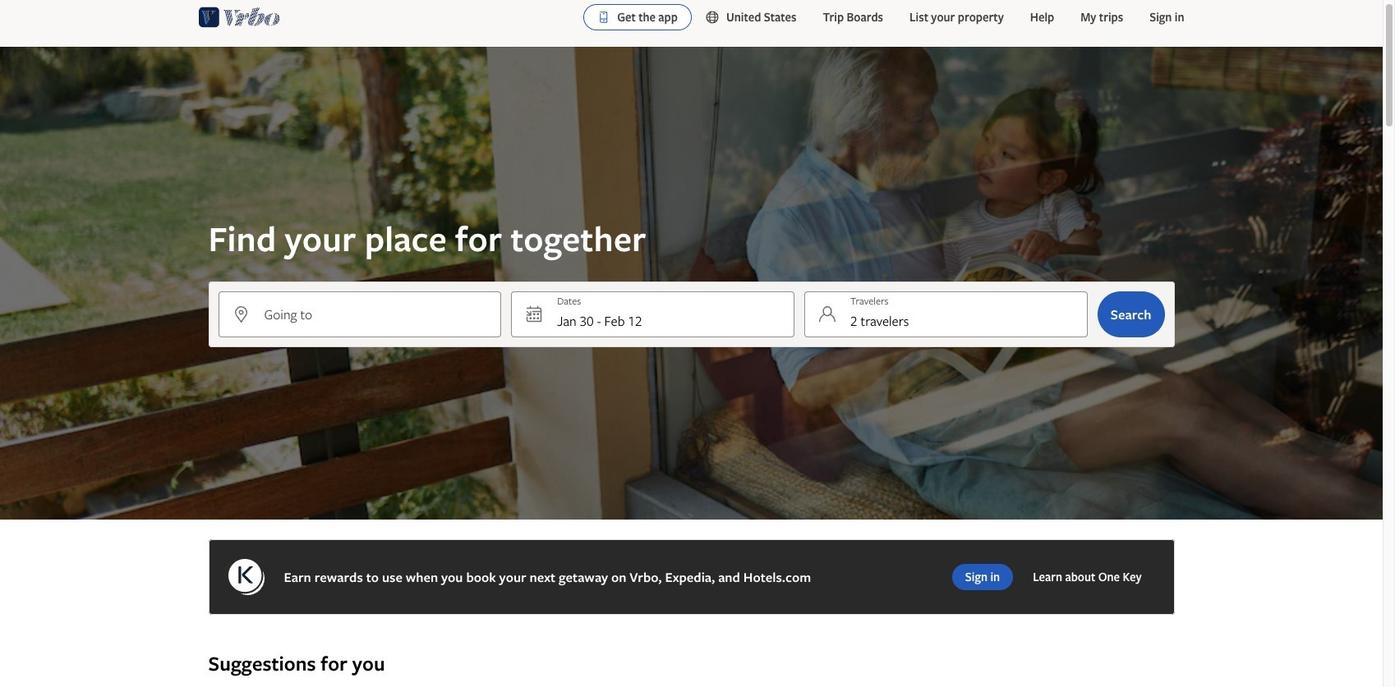 Task type: locate. For each thing, give the bounding box(es) containing it.
wizard region
[[0, 47, 1383, 520]]

recently viewed region
[[199, 626, 1185, 652]]

vrbo logo image
[[199, 4, 280, 30]]

download the app button image
[[598, 11, 611, 24]]

main content
[[0, 47, 1383, 688]]



Task type: describe. For each thing, give the bounding box(es) containing it.
small image
[[705, 10, 727, 25]]



Task type: vqa. For each thing, say whether or not it's contained in the screenshot.
3rd PRIVATE KITCHEN image from the top
no



